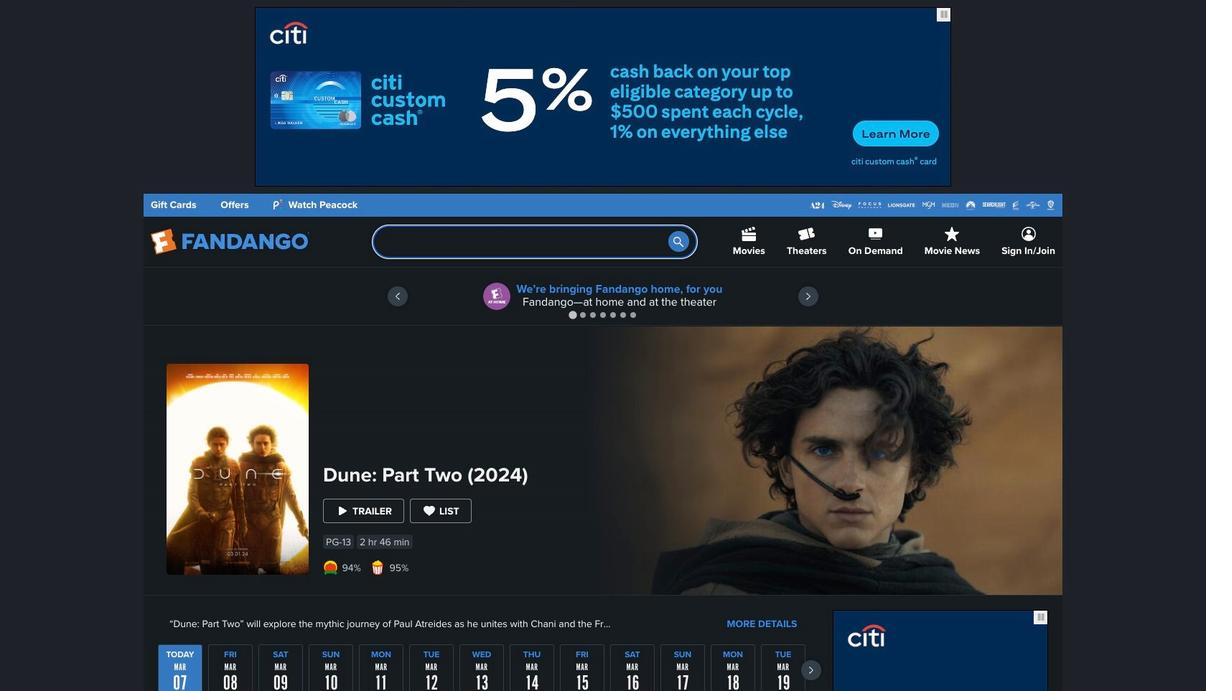 Task type: describe. For each thing, give the bounding box(es) containing it.
select a slide to show tab list
[[144, 310, 1063, 320]]

movie summary element
[[144, 327, 1063, 692]]

0 vertical spatial advertisement element
[[255, 7, 952, 187]]

Search by city, state, zip or movie text field
[[373, 225, 697, 259]]

0 vertical spatial region
[[144, 268, 1063, 325]]



Task type: vqa. For each thing, say whether or not it's contained in the screenshot.
top region
yes



Task type: locate. For each thing, give the bounding box(es) containing it.
1 vertical spatial advertisement element
[[833, 610, 1048, 692]]

flat image
[[371, 561, 385, 575]]

flat image
[[323, 561, 338, 575]]

1 of 15 group
[[158, 645, 203, 692]]

advertisement element
[[255, 7, 952, 187], [833, 610, 1048, 692]]

None search field
[[373, 225, 697, 259]]

offer icon image
[[484, 283, 511, 310]]

advertisement element inside movie summary element
[[833, 610, 1048, 692]]

region
[[144, 268, 1063, 325], [158, 645, 822, 692]]

1 vertical spatial region
[[158, 645, 822, 692]]

dune: part two (2024) movie poster image
[[167, 364, 309, 575]]



